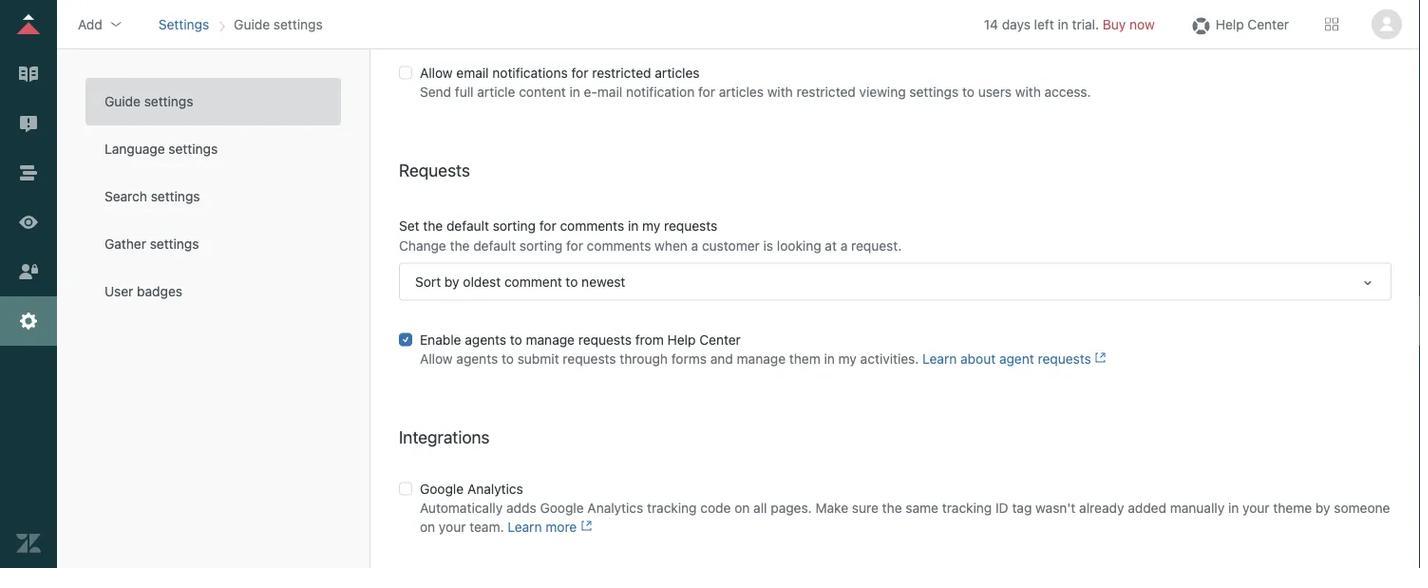 Task type: vqa. For each thing, say whether or not it's contained in the screenshot.
NOTIFICATIONS
yes



Task type: describe. For each thing, give the bounding box(es) containing it.
1 vertical spatial articles
[[719, 84, 764, 99]]

gather settings link
[[86, 220, 341, 268]]

1 tracking from the left
[[647, 500, 697, 516]]

google analytics
[[420, 481, 523, 497]]

content
[[519, 84, 566, 99]]

automatically
[[420, 500, 503, 516]]

through
[[620, 351, 668, 367]]

2 with from the left
[[1016, 84, 1041, 99]]

settings inside navigation
[[274, 16, 323, 32]]

sort
[[415, 274, 441, 289]]

1 horizontal spatial guide
[[234, 16, 270, 32]]

them
[[790, 351, 821, 367]]

badges
[[137, 284, 183, 299]]

0 vertical spatial the
[[423, 217, 443, 233]]

full
[[455, 84, 474, 99]]

set the default sorting for comments in my requests change the default sorting for comments when a customer is looking at a request.
[[399, 217, 902, 253]]

settings
[[158, 16, 209, 32]]

submit
[[518, 351, 559, 367]]

same
[[906, 500, 939, 516]]

for right notification
[[699, 84, 716, 99]]

2 tracking from the left
[[943, 500, 992, 516]]

1 horizontal spatial my
[[839, 351, 857, 367]]

to left submit
[[502, 351, 514, 367]]

forms
[[672, 351, 707, 367]]

mail
[[598, 84, 623, 99]]

notification
[[626, 84, 695, 99]]

0 horizontal spatial center
[[700, 332, 741, 348]]

search
[[105, 189, 147, 204]]

1 vertical spatial default
[[473, 237, 516, 253]]

language
[[105, 141, 165, 157]]

0 horizontal spatial restricted
[[592, 65, 652, 80]]

0 vertical spatial comments
[[560, 217, 625, 233]]

1 vertical spatial comments
[[587, 237, 651, 253]]

guide inside guide settings "link"
[[105, 94, 141, 109]]

for up e-
[[572, 65, 589, 80]]

comment
[[505, 274, 562, 289]]

0 horizontal spatial help
[[668, 332, 696, 348]]

when
[[655, 237, 688, 253]]

sure
[[852, 500, 879, 516]]

all
[[754, 500, 767, 516]]

learn more link
[[508, 519, 592, 535]]

manually
[[1171, 500, 1225, 516]]

notifications
[[493, 65, 568, 80]]

oldest
[[463, 274, 501, 289]]

guide settings link
[[86, 78, 341, 125]]

is
[[764, 237, 774, 253]]

0 horizontal spatial analytics
[[468, 481, 523, 497]]

now
[[1130, 16, 1155, 32]]

1 a from the left
[[691, 237, 699, 253]]

requests inside set the default sorting for comments in my requests change the default sorting for comments when a customer is looking at a request.
[[664, 217, 718, 233]]

access.
[[1045, 84, 1092, 99]]

settings for search settings link
[[151, 189, 200, 204]]

zendesk products image
[[1326, 18, 1339, 31]]

team.
[[470, 519, 504, 535]]

help center
[[1216, 16, 1290, 32]]

set
[[399, 217, 420, 233]]

the inside automatically adds google analytics tracking code on all pages. make sure the same tracking id tag wasn't already added manually in your theme by someone on your team.
[[883, 500, 902, 516]]

settings image
[[16, 309, 41, 334]]

allow email notifications for restricted articles send full article content in e-mail notification for articles with restricted viewing settings to users with access.
[[420, 65, 1092, 99]]

requests
[[399, 160, 470, 181]]

for up newest
[[566, 237, 583, 253]]

language settings
[[105, 141, 218, 157]]

my inside set the default sorting for comments in my requests change the default sorting for comments when a customer is looking at a request.
[[642, 217, 661, 233]]

help center button
[[1184, 10, 1295, 38]]

zendesk image
[[16, 531, 41, 556]]

integrations
[[399, 427, 490, 448]]

users
[[979, 84, 1012, 99]]

arrange content image
[[16, 161, 41, 185]]

sort by oldest comment to newest
[[415, 274, 626, 289]]

1 horizontal spatial manage
[[737, 351, 786, 367]]

google inside automatically adds google analytics tracking code on all pages. make sure the same tracking id tag wasn't already added manually in your theme by someone on your team.
[[540, 500, 584, 516]]

help inside button
[[1216, 16, 1245, 32]]

already
[[1080, 500, 1125, 516]]

sort by oldest comment to newest button
[[399, 263, 1392, 301]]

settings for gather settings link
[[150, 236, 199, 252]]

settings for language settings link
[[169, 141, 218, 157]]

0 vertical spatial sorting
[[493, 217, 536, 233]]

agent
[[1000, 351, 1035, 367]]

trial.
[[1073, 16, 1100, 32]]

allow for allow email notifications for restricted articles send full article content in e-mail notification for articles with restricted viewing settings to users with access.
[[420, 65, 453, 80]]

1 vertical spatial on
[[420, 519, 435, 535]]

tag
[[1013, 500, 1032, 516]]

automatically adds google analytics tracking code on all pages. make sure the same tracking id tag wasn't already added manually in your theme by someone on your team.
[[420, 500, 1391, 535]]

enable
[[420, 332, 461, 348]]

user badges
[[105, 284, 183, 299]]

theme
[[1274, 500, 1313, 516]]

14 days left in trial. buy now
[[984, 16, 1155, 32]]

2 a from the left
[[841, 237, 848, 253]]

learn about agent requests link
[[923, 351, 1107, 367]]

days
[[1002, 16, 1031, 32]]

for up comment
[[540, 217, 557, 233]]

language settings link
[[86, 125, 341, 173]]

settings for guide settings "link" at the left
[[144, 94, 193, 109]]

more
[[546, 519, 577, 535]]

user
[[105, 284, 133, 299]]

14
[[984, 16, 999, 32]]

customize design image
[[16, 210, 41, 235]]

by inside button
[[445, 274, 460, 289]]



Task type: locate. For each thing, give the bounding box(es) containing it.
your left theme
[[1243, 500, 1270, 516]]

allow up send
[[420, 65, 453, 80]]

0 horizontal spatial your
[[439, 519, 466, 535]]

restricted up mail at the left top of page
[[592, 65, 652, 80]]

1 horizontal spatial help
[[1216, 16, 1245, 32]]

user badges link
[[86, 268, 341, 316]]

1 horizontal spatial articles
[[719, 84, 764, 99]]

adds
[[507, 500, 537, 516]]

add button
[[72, 10, 129, 38]]

restricted left viewing
[[797, 84, 856, 99]]

articles right notification
[[719, 84, 764, 99]]

and
[[711, 351, 734, 367]]

analytics up "learn more" link
[[588, 500, 644, 516]]

in inside allow email notifications for restricted articles send full article content in e-mail notification for articles with restricted viewing settings to users with access.
[[570, 84, 580, 99]]

learn for learn more
[[508, 519, 542, 535]]

0 vertical spatial help
[[1216, 16, 1245, 32]]

guide settings inside "link"
[[105, 94, 193, 109]]

google up more on the bottom left of page
[[540, 500, 584, 516]]

0 vertical spatial center
[[1248, 16, 1290, 32]]

the up the change
[[423, 217, 443, 233]]

make
[[816, 500, 849, 516]]

to left users
[[963, 84, 975, 99]]

1 horizontal spatial on
[[735, 500, 750, 516]]

for
[[572, 65, 589, 80], [699, 84, 716, 99], [540, 217, 557, 233], [566, 237, 583, 253]]

0 horizontal spatial on
[[420, 519, 435, 535]]

0 vertical spatial allow
[[420, 65, 453, 80]]

tracking left id
[[943, 500, 992, 516]]

search settings
[[105, 189, 200, 204]]

enable agents to manage requests from help center
[[420, 332, 741, 348]]

by right theme
[[1316, 500, 1331, 516]]

requests down enable agents to manage requests from help center
[[563, 351, 616, 367]]

with
[[768, 84, 793, 99], [1016, 84, 1041, 99]]

change
[[399, 237, 446, 253]]

the right the change
[[450, 237, 470, 253]]

0 horizontal spatial tracking
[[647, 500, 697, 516]]

gather settings
[[105, 236, 199, 252]]

0 vertical spatial learn
[[923, 351, 957, 367]]

center up and
[[700, 332, 741, 348]]

0 vertical spatial google
[[420, 481, 464, 497]]

1 vertical spatial guide
[[105, 94, 141, 109]]

1 vertical spatial my
[[839, 351, 857, 367]]

email
[[457, 65, 489, 80]]

in inside set the default sorting for comments in my requests change the default sorting for comments when a customer is looking at a request.
[[628, 217, 639, 233]]

settings link
[[158, 16, 209, 32]]

a right when
[[691, 237, 699, 253]]

1 horizontal spatial google
[[540, 500, 584, 516]]

requests up when
[[664, 217, 718, 233]]

1 horizontal spatial your
[[1243, 500, 1270, 516]]

google up 'automatically'
[[420, 481, 464, 497]]

0 horizontal spatial by
[[445, 274, 460, 289]]

1 with from the left
[[768, 84, 793, 99]]

1 vertical spatial agents
[[457, 351, 498, 367]]

by
[[445, 274, 460, 289], [1316, 500, 1331, 516]]

1 vertical spatial manage
[[737, 351, 786, 367]]

1 horizontal spatial guide settings
[[234, 16, 323, 32]]

learn more
[[508, 519, 577, 535]]

manage
[[526, 332, 575, 348], [737, 351, 786, 367]]

2 vertical spatial the
[[883, 500, 902, 516]]

guide settings right the settings
[[234, 16, 323, 32]]

0 horizontal spatial with
[[768, 84, 793, 99]]

restricted
[[592, 65, 652, 80], [797, 84, 856, 99]]

customer
[[702, 237, 760, 253]]

0 vertical spatial by
[[445, 274, 460, 289]]

someone
[[1335, 500, 1391, 516]]

1 vertical spatial the
[[450, 237, 470, 253]]

center left the zendesk products image at the right of page
[[1248, 16, 1290, 32]]

0 horizontal spatial the
[[423, 217, 443, 233]]

navigation
[[155, 10, 327, 38]]

1 vertical spatial guide settings
[[105, 94, 193, 109]]

0 vertical spatial articles
[[655, 65, 700, 80]]

0 vertical spatial default
[[447, 217, 489, 233]]

gather
[[105, 236, 146, 252]]

viewing
[[860, 84, 906, 99]]

1 horizontal spatial the
[[450, 237, 470, 253]]

learn left about
[[923, 351, 957, 367]]

added
[[1128, 500, 1167, 516]]

id
[[996, 500, 1009, 516]]

sorting up sort by oldest comment to newest
[[493, 217, 536, 233]]

buy
[[1103, 16, 1127, 32]]

request.
[[852, 237, 902, 253]]

2 allow from the top
[[420, 351, 453, 367]]

wasn't
[[1036, 500, 1076, 516]]

0 horizontal spatial manage
[[526, 332, 575, 348]]

allow for allow agents to submit requests through forms and manage them in my activities.
[[420, 351, 453, 367]]

looking
[[777, 237, 822, 253]]

navigation containing settings
[[155, 10, 327, 38]]

1 vertical spatial help
[[668, 332, 696, 348]]

google
[[420, 481, 464, 497], [540, 500, 584, 516]]

0 vertical spatial guide
[[234, 16, 270, 32]]

code
[[701, 500, 731, 516]]

guide
[[234, 16, 270, 32], [105, 94, 141, 109]]

sorting up comment
[[520, 237, 563, 253]]

to up submit
[[510, 332, 522, 348]]

help right the now
[[1216, 16, 1245, 32]]

guide settings up the language settings
[[105, 94, 193, 109]]

analytics inside automatically adds google analytics tracking code on all pages. make sure the same tracking id tag wasn't already added manually in your theme by someone on your team.
[[588, 500, 644, 516]]

agents for allow
[[457, 351, 498, 367]]

on down 'automatically'
[[420, 519, 435, 535]]

1 horizontal spatial center
[[1248, 16, 1290, 32]]

by inside automatically adds google analytics tracking code on all pages. make sure the same tracking id tag wasn't already added manually in your theme by someone on your team.
[[1316, 500, 1331, 516]]

requests right agent
[[1038, 351, 1092, 367]]

0 horizontal spatial articles
[[655, 65, 700, 80]]

allow agents to submit requests through forms and manage them in my activities.
[[420, 351, 923, 367]]

from
[[636, 332, 664, 348]]

my left activities.
[[839, 351, 857, 367]]

add
[[78, 16, 102, 32]]

settings
[[274, 16, 323, 32], [910, 84, 959, 99], [144, 94, 193, 109], [169, 141, 218, 157], [151, 189, 200, 204], [150, 236, 199, 252]]

agents right the enable
[[465, 332, 507, 348]]

left
[[1035, 16, 1055, 32]]

articles
[[655, 65, 700, 80], [719, 84, 764, 99]]

1 vertical spatial sorting
[[520, 237, 563, 253]]

1 horizontal spatial tracking
[[943, 500, 992, 516]]

allow
[[420, 65, 453, 80], [420, 351, 453, 367]]

my up when
[[642, 217, 661, 233]]

the right sure
[[883, 500, 902, 516]]

1 horizontal spatial restricted
[[797, 84, 856, 99]]

tracking
[[647, 500, 697, 516], [943, 500, 992, 516]]

1 horizontal spatial learn
[[923, 351, 957, 367]]

learn
[[923, 351, 957, 367], [508, 519, 542, 535]]

comments
[[560, 217, 625, 233], [587, 237, 651, 253]]

0 horizontal spatial learn
[[508, 519, 542, 535]]

0 vertical spatial my
[[642, 217, 661, 233]]

requests
[[664, 217, 718, 233], [579, 332, 632, 348], [563, 351, 616, 367], [1038, 351, 1092, 367]]

0 vertical spatial guide settings
[[234, 16, 323, 32]]

e-
[[584, 84, 598, 99]]

articles up notification
[[655, 65, 700, 80]]

analytics up adds
[[468, 481, 523, 497]]

requests up through
[[579, 332, 632, 348]]

on left all
[[735, 500, 750, 516]]

moderate content image
[[16, 111, 41, 136]]

user permissions image
[[16, 259, 41, 284]]

0 vertical spatial agents
[[465, 332, 507, 348]]

1 allow from the top
[[420, 65, 453, 80]]

1 vertical spatial restricted
[[797, 84, 856, 99]]

at
[[825, 237, 837, 253]]

center inside button
[[1248, 16, 1290, 32]]

to
[[963, 84, 975, 99], [566, 274, 578, 289], [510, 332, 522, 348], [502, 351, 514, 367]]

allow inside allow email notifications for restricted articles send full article content in e-mail notification for articles with restricted viewing settings to users with access.
[[420, 65, 453, 80]]

to left newest
[[566, 274, 578, 289]]

a
[[691, 237, 699, 253], [841, 237, 848, 253]]

1 vertical spatial allow
[[420, 351, 453, 367]]

guide up language
[[105, 94, 141, 109]]

guide settings
[[234, 16, 323, 32], [105, 94, 193, 109]]

1 horizontal spatial analytics
[[588, 500, 644, 516]]

guide right settings link
[[234, 16, 270, 32]]

manage up submit
[[526, 332, 575, 348]]

agents down the enable
[[457, 351, 498, 367]]

newest
[[582, 274, 626, 289]]

center
[[1248, 16, 1290, 32], [700, 332, 741, 348]]

send
[[420, 84, 451, 99]]

learn down adds
[[508, 519, 542, 535]]

default
[[447, 217, 489, 233], [473, 237, 516, 253]]

a right at
[[841, 237, 848, 253]]

learn about agent requests
[[923, 351, 1092, 367]]

0 vertical spatial restricted
[[592, 65, 652, 80]]

about
[[961, 351, 996, 367]]

tracking left code
[[647, 500, 697, 516]]

1 horizontal spatial with
[[1016, 84, 1041, 99]]

on
[[735, 500, 750, 516], [420, 519, 435, 535]]

1 vertical spatial your
[[439, 519, 466, 535]]

1 vertical spatial google
[[540, 500, 584, 516]]

the
[[423, 217, 443, 233], [450, 237, 470, 253], [883, 500, 902, 516]]

settings inside allow email notifications for restricted articles send full article content in e-mail notification for articles with restricted viewing settings to users with access.
[[910, 84, 959, 99]]

0 horizontal spatial a
[[691, 237, 699, 253]]

0 vertical spatial analytics
[[468, 481, 523, 497]]

1 vertical spatial center
[[700, 332, 741, 348]]

manage articles image
[[16, 62, 41, 86]]

your
[[1243, 500, 1270, 516], [439, 519, 466, 535]]

0 vertical spatial manage
[[526, 332, 575, 348]]

1 horizontal spatial a
[[841, 237, 848, 253]]

to inside button
[[566, 274, 578, 289]]

search settings link
[[86, 173, 341, 220]]

to inside allow email notifications for restricted articles send full article content in e-mail notification for articles with restricted viewing settings to users with access.
[[963, 84, 975, 99]]

by right sort
[[445, 274, 460, 289]]

1 vertical spatial analytics
[[588, 500, 644, 516]]

agents for enable
[[465, 332, 507, 348]]

help up forms
[[668, 332, 696, 348]]

article
[[477, 84, 515, 99]]

2 horizontal spatial the
[[883, 500, 902, 516]]

allow down the enable
[[420, 351, 453, 367]]

0 horizontal spatial google
[[420, 481, 464, 497]]

0 vertical spatial your
[[1243, 500, 1270, 516]]

0 horizontal spatial guide settings
[[105, 94, 193, 109]]

your down 'automatically'
[[439, 519, 466, 535]]

0 horizontal spatial my
[[642, 217, 661, 233]]

0 vertical spatial on
[[735, 500, 750, 516]]

in inside automatically adds google analytics tracking code on all pages. make sure the same tracking id tag wasn't already added manually in your theme by someone on your team.
[[1229, 500, 1240, 516]]

activities.
[[861, 351, 919, 367]]

1 horizontal spatial by
[[1316, 500, 1331, 516]]

0 horizontal spatial guide
[[105, 94, 141, 109]]

settings inside "link"
[[144, 94, 193, 109]]

1 vertical spatial by
[[1316, 500, 1331, 516]]

learn for learn about agent requests
[[923, 351, 957, 367]]

manage right and
[[737, 351, 786, 367]]

pages.
[[771, 500, 812, 516]]

1 vertical spatial learn
[[508, 519, 542, 535]]



